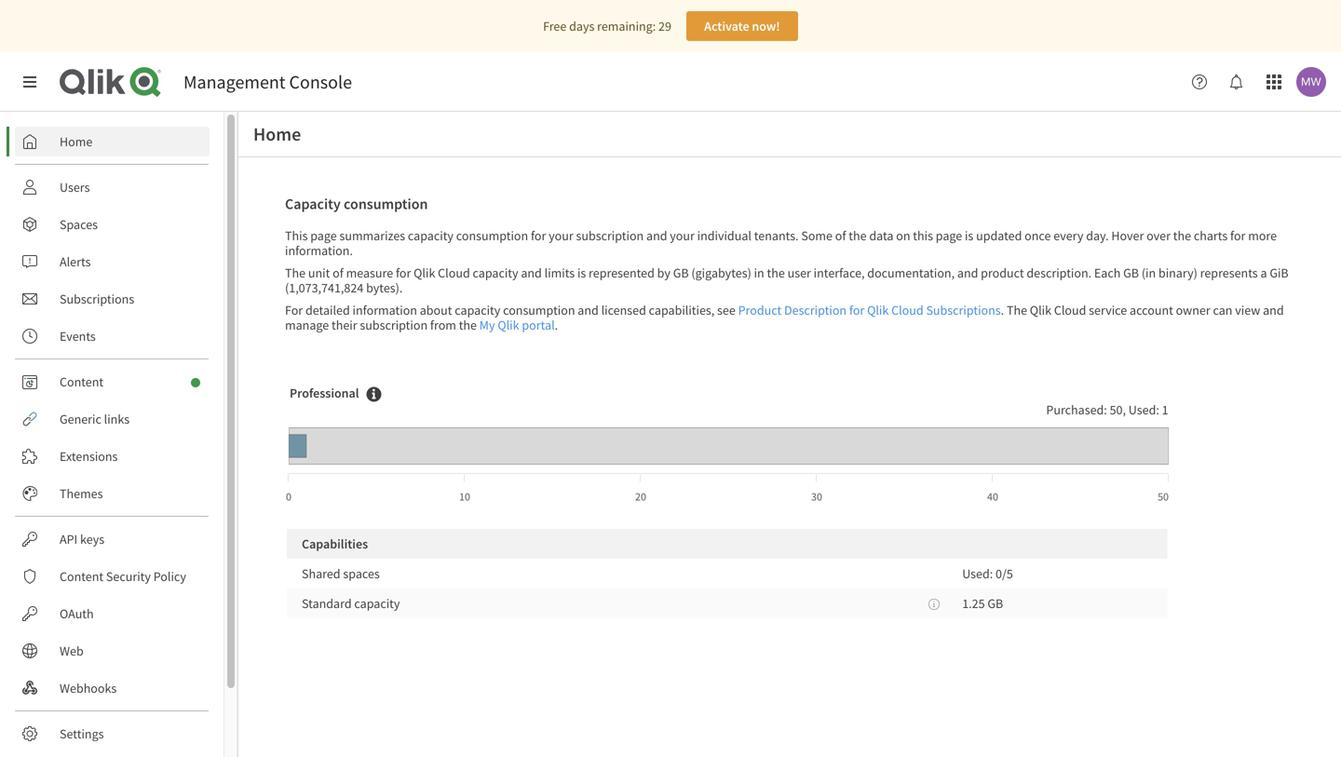 Task type: describe. For each thing, give the bounding box(es) containing it.
1 horizontal spatial cloud
[[892, 302, 924, 319]]

generic links link
[[15, 404, 210, 434]]

standard capacity
[[302, 595, 400, 612]]

manage
[[285, 317, 329, 334]]

for down interface,
[[850, 302, 865, 319]]

free
[[543, 18, 567, 34]]

activate
[[705, 18, 750, 34]]

oauth
[[60, 606, 94, 622]]

view
[[1236, 302, 1261, 319]]

qlik right 'my'
[[498, 317, 520, 334]]

for up limits
[[531, 227, 546, 244]]

subscription inside this page summarizes capacity consumption for your subscription and your individual tenants. some of the data on this page is updated once every day. hover over the charts for more information. the unit of measure for qlik cloud capacity and limits is represented by gb (gigabytes) in the user interface, documentation, and product description. each gb (in binary) represents a gib (1,073,741,824 bytes). for detailed information about capacity consumption and licensed capabilities, see product description for qlik cloud subscriptions .
[[576, 227, 644, 244]]

represented
[[589, 265, 655, 281]]

(gigabytes)
[[692, 265, 752, 281]]

the right the in
[[767, 265, 785, 281]]

web link
[[15, 636, 210, 666]]

shared spaces
[[302, 566, 380, 582]]

free days remaining: 29
[[543, 18, 672, 34]]

bytes).
[[366, 280, 403, 296]]

product
[[981, 265, 1025, 281]]

0 horizontal spatial gb
[[673, 265, 689, 281]]

this
[[913, 227, 934, 244]]

webhooks
[[60, 680, 117, 697]]

1 vertical spatial consumption
[[456, 227, 528, 244]]

1.25 gb
[[963, 595, 1004, 612]]

navigation pane element
[[0, 119, 224, 758]]

links
[[104, 411, 130, 428]]

alerts link
[[15, 247, 210, 277]]

purchased: 50, used: 1
[[1047, 402, 1169, 418]]

capabilities,
[[649, 302, 715, 319]]

days
[[569, 18, 595, 34]]

webhooks link
[[15, 674, 210, 704]]

api keys
[[60, 531, 104, 548]]

subscriptions inside navigation pane element
[[60, 291, 134, 308]]

capacity right summarizes
[[408, 227, 454, 244]]

home link
[[15, 127, 210, 157]]

users link
[[15, 172, 210, 202]]

2 horizontal spatial gb
[[1124, 265, 1140, 281]]

content for content
[[60, 374, 104, 390]]

day.
[[1087, 227, 1109, 244]]

1 horizontal spatial of
[[836, 227, 847, 244]]

binary)
[[1159, 265, 1198, 281]]

their
[[332, 317, 357, 334]]

content link
[[15, 367, 210, 397]]

qlik down the documentation,
[[868, 302, 889, 319]]

(1,073,741,824
[[285, 280, 364, 296]]

spaces
[[60, 216, 98, 233]]

standard
[[302, 595, 352, 612]]

2 page from the left
[[936, 227, 963, 244]]

interface,
[[814, 265, 865, 281]]

management
[[184, 70, 286, 94]]

from
[[430, 317, 457, 334]]

extensions
[[60, 448, 118, 465]]

home inside navigation pane element
[[60, 133, 93, 150]]

my
[[480, 317, 495, 334]]

generic
[[60, 411, 101, 428]]

(in
[[1142, 265, 1157, 281]]

alerts
[[60, 253, 91, 270]]

2 vertical spatial consumption
[[503, 302, 575, 319]]

the chart shows the total for the subscription. image
[[367, 387, 382, 402]]

remaining:
[[597, 18, 656, 34]]

limits
[[545, 265, 575, 281]]

tenants.
[[755, 227, 799, 244]]

1 your from the left
[[549, 227, 574, 244]]

1 horizontal spatial home
[[253, 123, 301, 146]]

1 vertical spatial used:
[[963, 566, 994, 582]]

subscription inside the qlik cloud service account owner can view and manage their subscription from the
[[360, 317, 428, 334]]

new connector image
[[191, 378, 200, 388]]

charts
[[1194, 227, 1228, 244]]

user
[[788, 265, 812, 281]]

api keys link
[[15, 525, 210, 554]]

the qlik cloud service account owner can view and manage their subscription from the
[[285, 302, 1285, 334]]

owner
[[1177, 302, 1211, 319]]

50,
[[1110, 402, 1127, 418]]

updated
[[977, 227, 1023, 244]]

subscriptions inside this page summarizes capacity consumption for your subscription and your individual tenants. some of the data on this page is updated once every day. hover over the charts for more information. the unit of measure for qlik cloud capacity and limits is represented by gb (gigabytes) in the user interface, documentation, and product description. each gb (in binary) represents a gib (1,073,741,824 bytes). for detailed information about capacity consumption and licensed capabilities, see product description for qlik cloud subscriptions .
[[927, 302, 1001, 319]]

1 vertical spatial is
[[578, 265, 586, 281]]

product
[[739, 302, 782, 319]]

see
[[718, 302, 736, 319]]

information
[[353, 302, 417, 319]]

summarizes
[[340, 227, 405, 244]]

licensed
[[602, 302, 647, 319]]

1 horizontal spatial used:
[[1129, 402, 1160, 418]]

settings
[[60, 726, 104, 743]]

description
[[785, 302, 847, 319]]

purchased:
[[1047, 402, 1108, 418]]

the inside the qlik cloud service account owner can view and manage their subscription from the
[[459, 317, 477, 334]]

shared
[[302, 566, 341, 582]]

documentation,
[[868, 265, 955, 281]]

content for content security policy
[[60, 568, 104, 585]]

the right over in the right of the page
[[1174, 227, 1192, 244]]

users
[[60, 179, 90, 196]]

capacity down spaces
[[354, 595, 400, 612]]

oauth link
[[15, 599, 210, 629]]

activate now!
[[705, 18, 781, 34]]

service
[[1089, 302, 1128, 319]]

portal
[[522, 317, 555, 334]]

represents
[[1201, 265, 1259, 281]]

capacity right 'about'
[[455, 302, 501, 319]]

and inside the qlik cloud service account owner can view and manage their subscription from the
[[1264, 302, 1285, 319]]

extensions link
[[15, 442, 210, 472]]

cloud inside the qlik cloud service account owner can view and manage their subscription from the
[[1055, 302, 1087, 319]]

over
[[1147, 227, 1171, 244]]



Task type: locate. For each thing, give the bounding box(es) containing it.
is left updated
[[965, 227, 974, 244]]

. inside this page summarizes capacity consumption for your subscription and your individual tenants. some of the data on this page is updated once every day. hover over the charts for more information. the unit of measure for qlik cloud capacity and limits is represented by gb (gigabytes) in the user interface, documentation, and product description. each gb (in binary) represents a gib (1,073,741,824 bytes). for detailed information about capacity consumption and licensed capabilities, see product description for qlik cloud subscriptions .
[[1001, 302, 1005, 319]]

description.
[[1027, 265, 1092, 281]]

1 horizontal spatial the
[[1007, 302, 1028, 319]]

2 your from the left
[[670, 227, 695, 244]]

the down product
[[1007, 302, 1028, 319]]

on
[[897, 227, 911, 244]]

0 horizontal spatial the
[[285, 265, 306, 281]]

can
[[1214, 302, 1233, 319]]

events link
[[15, 321, 210, 351]]

2 content from the top
[[60, 568, 104, 585]]

the
[[285, 265, 306, 281], [1007, 302, 1028, 319]]

1 horizontal spatial your
[[670, 227, 695, 244]]

a
[[1261, 265, 1268, 281]]

1 horizontal spatial is
[[965, 227, 974, 244]]

and left limits
[[521, 265, 542, 281]]

0 vertical spatial content
[[60, 374, 104, 390]]

individual
[[698, 227, 752, 244]]

maria williams image
[[1297, 67, 1327, 97]]

subscriptions down the alerts link
[[60, 291, 134, 308]]

1 vertical spatial of
[[333, 265, 344, 281]]

each
[[1095, 265, 1121, 281]]

themes link
[[15, 479, 210, 509]]

content inside "content security policy" link
[[60, 568, 104, 585]]

1 horizontal spatial subscription
[[576, 227, 644, 244]]

1 vertical spatial content
[[60, 568, 104, 585]]

1 horizontal spatial page
[[936, 227, 963, 244]]

capacity consumption
[[285, 195, 428, 213]]

cloud up 'about'
[[438, 265, 470, 281]]

subscriptions link
[[15, 284, 210, 314]]

1 horizontal spatial gb
[[988, 595, 1004, 612]]

information.
[[285, 242, 353, 259]]

management console element
[[184, 70, 352, 94]]

gb left (in
[[1124, 265, 1140, 281]]

measure
[[346, 265, 393, 281]]

activate now! link
[[687, 11, 799, 41]]

capacity up 'my'
[[473, 265, 519, 281]]

home down management console
[[253, 123, 301, 146]]

events
[[60, 328, 96, 345]]

0 horizontal spatial subscription
[[360, 317, 428, 334]]

gb right by
[[673, 265, 689, 281]]

.
[[1001, 302, 1005, 319], [555, 317, 558, 334]]

0 vertical spatial is
[[965, 227, 974, 244]]

consumption down limits
[[503, 302, 575, 319]]

generic links
[[60, 411, 130, 428]]

management console
[[184, 70, 352, 94]]

0 horizontal spatial your
[[549, 227, 574, 244]]

. down limits
[[555, 317, 558, 334]]

in
[[754, 265, 765, 281]]

and
[[647, 227, 668, 244], [521, 265, 542, 281], [958, 265, 979, 281], [578, 302, 599, 319], [1264, 302, 1285, 319]]

themes
[[60, 485, 103, 502]]

your up limits
[[549, 227, 574, 244]]

0 horizontal spatial .
[[555, 317, 558, 334]]

more
[[1249, 227, 1278, 244]]

0 horizontal spatial subscriptions
[[60, 291, 134, 308]]

subscriptions down product
[[927, 302, 1001, 319]]

consumption
[[344, 195, 428, 213], [456, 227, 528, 244], [503, 302, 575, 319]]

is right limits
[[578, 265, 586, 281]]

every
[[1054, 227, 1084, 244]]

the left unit
[[285, 265, 306, 281]]

home up users
[[60, 133, 93, 150]]

for left more
[[1231, 227, 1246, 244]]

for
[[285, 302, 303, 319]]

qlik inside the qlik cloud service account owner can view and manage their subscription from the
[[1030, 302, 1052, 319]]

0 vertical spatial the
[[285, 265, 306, 281]]

cloud down the documentation,
[[892, 302, 924, 319]]

0 vertical spatial used:
[[1129, 402, 1160, 418]]

and left the licensed at the left top of page
[[578, 302, 599, 319]]

content
[[60, 374, 104, 390], [60, 568, 104, 585]]

gb right 1.25 at the right bottom
[[988, 595, 1004, 612]]

0 horizontal spatial home
[[60, 133, 93, 150]]

once
[[1025, 227, 1052, 244]]

policy
[[153, 568, 186, 585]]

some
[[802, 227, 833, 244]]

capacity
[[285, 195, 341, 213]]

and left product
[[958, 265, 979, 281]]

subscription
[[576, 227, 644, 244], [360, 317, 428, 334]]

console
[[289, 70, 352, 94]]

keys
[[80, 531, 104, 548]]

of
[[836, 227, 847, 244], [333, 265, 344, 281]]

this
[[285, 227, 308, 244]]

for right measure
[[396, 265, 411, 281]]

subscription up represented
[[576, 227, 644, 244]]

gib
[[1270, 265, 1289, 281]]

by
[[658, 265, 671, 281]]

qlik down 'description.'
[[1030, 302, 1052, 319]]

web
[[60, 643, 84, 660]]

subscription down bytes).
[[360, 317, 428, 334]]

home
[[253, 123, 301, 146], [60, 133, 93, 150]]

your
[[549, 227, 574, 244], [670, 227, 695, 244]]

consumption up 'my'
[[456, 227, 528, 244]]

0 vertical spatial consumption
[[344, 195, 428, 213]]

2 horizontal spatial cloud
[[1055, 302, 1087, 319]]

the
[[849, 227, 867, 244], [1174, 227, 1192, 244], [767, 265, 785, 281], [459, 317, 477, 334]]

content inside content link
[[60, 374, 104, 390]]

capabilities
[[302, 536, 368, 552]]

close sidebar menu image
[[22, 75, 37, 89]]

capacity
[[408, 227, 454, 244], [473, 265, 519, 281], [455, 302, 501, 319], [354, 595, 400, 612]]

1 vertical spatial subscription
[[360, 317, 428, 334]]

the left data
[[849, 227, 867, 244]]

0 horizontal spatial is
[[578, 265, 586, 281]]

of right some on the top of the page
[[836, 227, 847, 244]]

1 horizontal spatial .
[[1001, 302, 1005, 319]]

used: 0/5
[[963, 566, 1014, 582]]

1 page from the left
[[311, 227, 337, 244]]

0 horizontal spatial page
[[311, 227, 337, 244]]

1.25
[[963, 595, 985, 612]]

my qlik portal .
[[480, 317, 558, 334]]

consumption up summarizes
[[344, 195, 428, 213]]

0 horizontal spatial cloud
[[438, 265, 470, 281]]

content down api keys on the bottom of the page
[[60, 568, 104, 585]]

used: left 1
[[1129, 402, 1160, 418]]

0 vertical spatial subscription
[[576, 227, 644, 244]]

security
[[106, 568, 151, 585]]

1 vertical spatial the
[[1007, 302, 1028, 319]]

of right unit
[[333, 265, 344, 281]]

used:
[[1129, 402, 1160, 418], [963, 566, 994, 582]]

and up by
[[647, 227, 668, 244]]

0 vertical spatial of
[[836, 227, 847, 244]]

your up by
[[670, 227, 695, 244]]

data
[[870, 227, 894, 244]]

spaces link
[[15, 210, 210, 239]]

page
[[311, 227, 337, 244], [936, 227, 963, 244]]

cloud left service
[[1055, 302, 1087, 319]]

unit
[[308, 265, 330, 281]]

1 horizontal spatial subscriptions
[[927, 302, 1001, 319]]

cloud
[[438, 265, 470, 281], [892, 302, 924, 319], [1055, 302, 1087, 319]]

the inside this page summarizes capacity consumption for your subscription and your individual tenants. some of the data on this page is updated once every day. hover over the charts for more information. the unit of measure for qlik cloud capacity and limits is represented by gb (gigabytes) in the user interface, documentation, and product description. each gb (in binary) represents a gib (1,073,741,824 bytes). for detailed information about capacity consumption and licensed capabilities, see product description for qlik cloud subscriptions .
[[285, 265, 306, 281]]

settings link
[[15, 719, 210, 749]]

content security policy link
[[15, 562, 210, 592]]

now!
[[752, 18, 781, 34]]

my qlik portal link
[[480, 317, 555, 334]]

api
[[60, 531, 78, 548]]

1 content from the top
[[60, 374, 104, 390]]

and right view
[[1264, 302, 1285, 319]]

1
[[1163, 402, 1169, 418]]

account
[[1130, 302, 1174, 319]]

the chart shows the total for the subscription. element
[[359, 387, 382, 406]]

0 horizontal spatial of
[[333, 265, 344, 281]]

professional
[[290, 385, 359, 402]]

the left 'my'
[[459, 317, 477, 334]]

about
[[420, 302, 452, 319]]

used: left 0/5
[[963, 566, 994, 582]]

the inside the qlik cloud service account owner can view and manage their subscription from the
[[1007, 302, 1028, 319]]

qlik up 'about'
[[414, 265, 436, 281]]

0 horizontal spatial used:
[[963, 566, 994, 582]]

content up generic
[[60, 374, 104, 390]]

product description for qlik cloud subscriptions link
[[739, 302, 1001, 319]]

. down product
[[1001, 302, 1005, 319]]

0/5
[[996, 566, 1014, 582]]

spaces
[[343, 566, 380, 582]]

this page summarizes capacity consumption for your subscription and your individual tenants. some of the data on this page is updated once every day. hover over the charts for more information. the unit of measure for qlik cloud capacity and limits is represented by gb (gigabytes) in the user interface, documentation, and product description. each gb (in binary) represents a gib (1,073,741,824 bytes). for detailed information about capacity consumption and licensed capabilities, see product description for qlik cloud subscriptions .
[[285, 227, 1289, 319]]



Task type: vqa. For each thing, say whether or not it's contained in the screenshot.
consumption to the middle
yes



